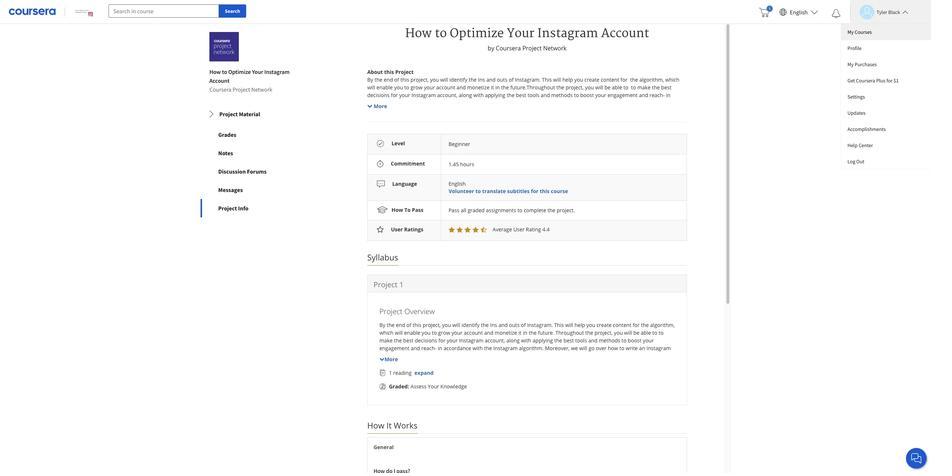 Task type: describe. For each thing, give the bounding box(es) containing it.
users inside by the end of this project, you will identify the ins and outs of instagram. this will help you create content for  the algorithm, which will enable you to grow your account and monetize it in the future. throughout the project, you will be able to  to make the best decisions for your instagram account, along with applying the best tools and methods to boost your engagement and reach- in accordance with the instagram algorithm. moreover, we will go over how to write an instagram bio and we will use different tools to create instagram story highlights that are essential for your business. this guided project is best for instagram users who are looking towards growing their account and increasing their business presence through instagramin this project we will use some free tools like canva, which will help you make different designs easily and the best thing about canva is that it's free!
[[448, 361, 462, 368]]

algorithm. inside by the end of this project, you will identify the ins and outs of instagram. this will help you create content for  the algorithm, which will enable you to grow your account and monetize it in the future. throughout the project, you will be able to  to make the best decisions for your instagram account, along with applying the best tools and methods to boost your engagement and reach- in accordance with the instagram algorithm. moreover, we will go over how to write an instagram bio and we will use different tools to create instagram story highlights that are essential for your business. this guided project is best for instagram users who are looking towards growing their account and increasing their business presence through instagramin this project we will use some free tools like canva, which will help you make different designs easily and the best thing about canva is that it's free!
[[519, 345, 544, 352]]

how it works
[[367, 420, 418, 431]]

guided inside the about this project by the end of this project, you will identify the ins and outs of instagram. this will help you create content for  the algorithm, which will enable you to grow your account and monetize it in the future.throughout the project, you will be able to  to make the best decisions for your instagram account, along with applying the best tools and methods to boost your engagement and reach- in accordance with the instagram algorithm. moreover, we will go over how to write an instagram bio and we will use different tools to create instagram story highlights that are essential for your business. this guided project is best for instagram users who are looking towards growing their account and increasing their business presence through instagram in this project we will use some free tools like canva, which will help you make different designs easily and the best thing about canva is that it's free!
[[379, 115, 395, 122]]

0 horizontal spatial pass
[[412, 206, 424, 213]]

monetize inside by the end of this project, you will identify the ins and outs of instagram. this will help you create content for  the algorithm, which will enable you to grow your account and monetize it in the future. throughout the project, you will be able to  to make the best decisions for your instagram account, along with applying the best tools and methods to boost your engagement and reach- in accordance with the instagram algorithm. moreover, we will go over how to write an instagram bio and we will use different tools to create instagram story highlights that are essential for your business. this guided project is best for instagram users who are looking towards growing their account and increasing their business presence through instagramin this project we will use some free tools like canva, which will help you make different designs easily and the best thing about canva is that it's free!
[[495, 330, 517, 337]]

accomplishments
[[848, 126, 886, 133]]

through inside by the end of this project, you will identify the ins and outs of instagram. this will help you create content for  the algorithm, which will enable you to grow your account and monetize it in the future. throughout the project, you will be able to  to make the best decisions for your instagram account, along with applying the best tools and methods to boost your engagement and reach- in accordance with the instagram algorithm. moreover, we will go over how to write an instagram bio and we will use different tools to create instagram story highlights that are essential for your business. this guided project is best for instagram users who are looking towards growing their account and increasing their business presence through instagramin this project we will use some free tools like canva, which will help you make different designs easily and the best thing about canva is that it's free!
[[380, 368, 399, 375]]

graded : assess your knowledge
[[389, 383, 467, 390]]

project info link
[[201, 199, 307, 217]]

optimize for how to optimize your instagram account coursera project network
[[228, 68, 251, 75]]

all
[[461, 207, 466, 214]]

plus
[[877, 77, 886, 84]]

tyler black button
[[850, 5, 909, 19]]

messages link
[[201, 181, 307, 199]]

help center link
[[841, 137, 931, 154]]

how to pass
[[392, 206, 424, 213]]

engagement inside the about this project by the end of this project, you will identify the ins and outs of instagram. this will help you create content for  the algorithm, which will enable you to grow your account and monetize it in the future.throughout the project, you will be able to  to make the best decisions for your instagram account, along with applying the best tools and methods to boost your engagement and reach- in accordance with the instagram algorithm. moreover, we will go over how to write an instagram bio and we will use different tools to create instagram story highlights that are essential for your business. this guided project is best for instagram users who are looking towards growing their account and increasing their business presence through instagram in this project we will use some free tools like canva, which will help you make different designs easily and the best thing about canva is that it's free!
[[608, 92, 638, 99]]

coursera inside tyler black menu
[[856, 77, 876, 84]]

courses
[[855, 29, 872, 35]]

essential inside by the end of this project, you will identify the ins and outs of instagram. this will help you create content for  the algorithm, which will enable you to grow your account and monetize it in the future. throughout the project, you will be able to  to make the best decisions for your instagram account, along with applying the best tools and methods to boost your engagement and reach- in accordance with the instagram algorithm. moreover, we will go over how to write an instagram bio and we will use different tools to create instagram story highlights that are essential for your business. this guided project is best for instagram users who are looking towards growing their account and increasing their business presence through instagramin this project we will use some free tools like canva, which will help you make different designs easily and the best thing about canva is that it's free!
[[568, 353, 589, 360]]

black
[[889, 9, 900, 15]]

1 vertical spatial more button
[[380, 356, 398, 364]]

project right in
[[383, 138, 400, 145]]

project.
[[557, 207, 575, 214]]

4.4
[[543, 226, 550, 233]]

instagram inside the how to optimize your instagram account by coursera project network
[[538, 26, 598, 41]]

general
[[374, 444, 394, 451]]

how to optimize your instagram account by coursera project network
[[405, 26, 649, 52]]

over inside the about this project by the end of this project, you will identify the ins and outs of instagram. this will help you create content for  the algorithm, which will enable you to grow your account and monetize it in the future.throughout the project, you will be able to  to make the best decisions for your instagram account, along with applying the best tools and methods to boost your engagement and reach- in accordance with the instagram algorithm. moreover, we will go over how to write an instagram bio and we will use different tools to create instagram story highlights that are essential for your business. this guided project is best for instagram users who are looking towards growing their account and increasing their business presence through instagram in this project we will use some free tools like canva, which will help you make different designs easily and the best thing about canva is that it's free!
[[520, 99, 530, 106]]

rating
[[526, 226, 541, 233]]

how for how to pass
[[392, 206, 403, 213]]

future.
[[538, 330, 554, 337]]

increasing inside by the end of this project, you will identify the ins and outs of instagram. this will help you create content for  the algorithm, which will enable you to grow your account and monetize it in the future. throughout the project, you will be able to  to make the best decisions for your instagram account, along with applying the best tools and methods to boost your engagement and reach- in accordance with the instagram algorithm. moreover, we will go over how to write an instagram bio and we will use different tools to create instagram story highlights that are essential for your business. this guided project is best for instagram users who are looking towards growing their account and increasing their business presence through instagramin this project we will use some free tools like canva, which will help you make different designs easily and the best thing about canva is that it's free!
[[588, 361, 612, 368]]

how inside the about this project by the end of this project, you will identify the ins and outs of instagram. this will help you create content for  the algorithm, which will enable you to grow your account and monetize it in the future.throughout the project, you will be able to  to make the best decisions for your instagram account, along with applying the best tools and methods to boost your engagement and reach- in accordance with the instagram algorithm. moreover, we will go over how to write an instagram bio and we will use different tools to create instagram story highlights that are essential for your business. this guided project is best for instagram users who are looking towards growing their account and increasing their business presence through instagram in this project we will use some free tools like canva, which will help you make different designs easily and the best thing about canva is that it's free!
[[532, 99, 542, 106]]

able inside the about this project by the end of this project, you will identify the ins and outs of instagram. this will help you create content for  the algorithm, which will enable you to grow your account and monetize it in the future.throughout the project, you will be able to  to make the best decisions for your instagram account, along with applying the best tools and methods to boost your engagement and reach- in accordance with the instagram algorithm. moreover, we will go over how to write an instagram bio and we will use different tools to create instagram story highlights that are essential for your business. this guided project is best for instagram users who are looking towards growing their account and increasing their business presence through instagram in this project we will use some free tools like canva, which will help you make different designs easily and the best thing about canva is that it's free!
[[612, 84, 622, 91]]

it inside by the end of this project, you will identify the ins and outs of instagram. this will help you create content for  the algorithm, which will enable you to grow your account and monetize it in the future. throughout the project, you will be able to  to make the best decisions for your instagram account, along with applying the best tools and methods to boost your engagement and reach- in accordance with the instagram algorithm. moreover, we will go over how to write an instagram bio and we will use different tools to create instagram story highlights that are essential for your business. this guided project is best for instagram users who are looking towards growing their account and increasing their business presence through instagramin this project we will use some free tools like canva, which will help you make different designs easily and the best thing about canva is that it's free!
[[519, 330, 522, 337]]

user ratings
[[391, 226, 424, 233]]

easily inside by the end of this project, you will identify the ins and outs of instagram. this will help you create content for  the algorithm, which will enable you to grow your account and monetize it in the future. throughout the project, you will be able to  to make the best decisions for your instagram account, along with applying the best tools and methods to boost your engagement and reach- in accordance with the instagram algorithm. moreover, we will go over how to write an instagram bio and we will use different tools to create instagram story highlights that are essential for your business. this guided project is best for instagram users who are looking towards growing their account and increasing their business presence through instagramin this project we will use some free tools like canva, which will help you make different designs easily and the best thing about canva is that it's free!
[[655, 368, 668, 375]]

my courses
[[848, 29, 872, 35]]

stacked file image
[[380, 370, 386, 377]]

business inside by the end of this project, you will identify the ins and outs of instagram. this will help you create content for  the algorithm, which will enable you to grow your account and monetize it in the future. throughout the project, you will be able to  to make the best decisions for your instagram account, along with applying the best tools and methods to boost your engagement and reach- in accordance with the instagram algorithm. moreover, we will go over how to write an instagram bio and we will use different tools to create instagram story highlights that are essential for your business. this guided project is best for instagram users who are looking towards growing their account and increasing their business presence through instagramin this project we will use some free tools like canva, which will help you make different designs easily and the best thing about canva is that it's free!
[[626, 361, 647, 368]]

notes
[[218, 149, 233, 157]]

instagramin
[[400, 368, 429, 375]]

1 reading expand
[[389, 370, 434, 377]]

discussion forums
[[218, 168, 267, 175]]

network inside 'how to optimize your instagram account coursera project network'
[[251, 86, 272, 93]]

presence inside by the end of this project, you will identify the ins and outs of instagram. this will help you create content for  the algorithm, which will enable you to grow your account and monetize it in the future. throughout the project, you will be able to  to make the best decisions for your instagram account, along with applying the best tools and methods to boost your engagement and reach- in accordance with the instagram algorithm. moreover, we will go over how to write an instagram bio and we will use different tools to create instagram story highlights that are essential for your business. this guided project is best for instagram users who are looking towards growing their account and increasing their business presence through instagramin this project we will use some free tools like canva, which will help you make different designs easily and the best thing about canva is that it's free!
[[649, 361, 671, 368]]

search
[[225, 8, 240, 14]]

project material
[[219, 110, 260, 118]]

coursera inside the how to optimize your instagram account by coursera project network
[[496, 44, 521, 52]]

beginner
[[449, 141, 470, 148]]

designs inside the about this project by the end of this project, you will identify the ins and outs of instagram. this will help you create content for  the algorithm, which will enable you to grow your account and monetize it in the future.throughout the project, you will be able to  to make the best decisions for your instagram account, along with applying the best tools and methods to boost your engagement and reach- in accordance with the instagram algorithm. moreover, we will go over how to write an instagram bio and we will use different tools to create instagram story highlights that are essential for your business. this guided project is best for instagram users who are looking towards growing their account and increasing their business presence through instagram in this project we will use some free tools like canva, which will help you make different designs easily and the best thing about canva is that it's free!
[[578, 138, 596, 145]]

some inside by the end of this project, you will identify the ins and outs of instagram. this will help you create content for  the algorithm, which will enable you to grow your account and monetize it in the future. throughout the project, you will be able to  to make the best decisions for your instagram account, along with applying the best tools and methods to boost your engagement and reach- in accordance with the instagram algorithm. moreover, we will go over how to write an instagram bio and we will use different tools to create instagram story highlights that are essential for your business. this guided project is best for instagram users who are looking towards growing their account and increasing their business presence through instagramin this project we will use some free tools like canva, which will help you make different designs easily and the best thing about canva is that it's free!
[[486, 368, 499, 375]]

identify inside by the end of this project, you will identify the ins and outs of instagram. this will help you create content for  the algorithm, which will enable you to grow your account and monetize it in the future. throughout the project, you will be able to  to make the best decisions for your instagram account, along with applying the best tools and methods to boost your engagement and reach- in accordance with the instagram algorithm. moreover, we will go over how to write an instagram bio and we will use different tools to create instagram story highlights that are essential for your business. this guided project is best for instagram users who are looking towards growing their account and increasing their business presence through instagramin this project we will use some free tools like canva, which will help you make different designs easily and the best thing about canva is that it's free!
[[462, 322, 480, 329]]

it inside the about this project by the end of this project, you will identify the ins and outs of instagram. this will help you create content for  the algorithm, which will enable you to grow your account and monetize it in the future.throughout the project, you will be able to  to make the best decisions for your instagram account, along with applying the best tools and methods to boost your engagement and reach- in accordance with the instagram algorithm. moreover, we will go over how to write an instagram bio and we will use different tools to create instagram story highlights that are essential for your business. this guided project is best for instagram users who are looking towards growing their account and increasing their business presence through instagram in this project we will use some free tools like canva, which will help you make different designs easily and the best thing about canva is that it's free!
[[491, 84, 494, 91]]

expand
[[415, 370, 434, 377]]

tyler
[[877, 9, 888, 15]]

english button
[[777, 0, 821, 24]]

highlights inside by the end of this project, you will identify the ins and outs of instagram. this will help you create content for  the algorithm, which will enable you to grow your account and monetize it in the future. throughout the project, you will be able to  to make the best decisions for your instagram account, along with applying the best tools and methods to boost your engagement and reach- in accordance with the instagram algorithm. moreover, we will go over how to write an instagram bio and we will use different tools to create instagram story highlights that are essential for your business. this guided project is best for instagram users who are looking towards growing their account and increasing their business presence through instagramin this project we will use some free tools like canva, which will help you make different designs easily and the best thing about canva is that it's free!
[[523, 353, 547, 360]]

course
[[551, 188, 568, 195]]

get coursera plus for $1 link
[[841, 73, 931, 89]]

english for english volunteer to translate subtitles for this course
[[449, 180, 466, 187]]

to inside the how to optimize your instagram account by coursera project network
[[435, 26, 447, 41]]

story inside the about this project by the end of this project, you will identify the ins and outs of instagram. this will help you create content for  the algorithm, which will enable you to grow your account and monetize it in the future.throughout the project, you will be able to  to make the best decisions for your instagram account, along with applying the best tools and methods to boost your engagement and reach- in accordance with the instagram algorithm. moreover, we will go over how to write an instagram bio and we will use different tools to create instagram story highlights that are essential for your business. this guided project is best for instagram users who are looking towards growing their account and increasing their business presence through instagram in this project we will use some free tools like canva, which will help you make different designs easily and the best thing about canva is that it's free!
[[409, 107, 422, 114]]

english for english
[[790, 8, 808, 16]]

1 vertical spatial 1
[[389, 370, 392, 377]]

that down future.
[[548, 353, 558, 360]]

engagement inside by the end of this project, you will identify the ins and outs of instagram. this will help you create content for  the algorithm, which will enable you to grow your account and monetize it in the future. throughout the project, you will be able to  to make the best decisions for your instagram account, along with applying the best tools and methods to boost your engagement and reach- in accordance with the instagram algorithm. moreover, we will go over how to write an instagram bio and we will use different tools to create instagram story highlights that are essential for your business. this guided project is best for instagram users who are looking towards growing their account and increasing their business presence through instagramin this project we will use some free tools like canva, which will help you make different designs easily and the best thing about canva is that it's free!
[[380, 345, 410, 352]]

coursera project network image
[[209, 32, 239, 61]]

1 user from the left
[[391, 226, 403, 233]]

monetize inside the about this project by the end of this project, you will identify the ins and outs of instagram. this will help you create content for  the algorithm, which will enable you to grow your account and monetize it in the future.throughout the project, you will be able to  to make the best decisions for your instagram account, along with applying the best tools and methods to boost your engagement and reach- in accordance with the instagram algorithm. moreover, we will go over how to write an instagram bio and we will use different tools to create instagram story highlights that are essential for your business. this guided project is best for instagram users who are looking towards growing their account and increasing their business presence through instagram in this project we will use some free tools like canva, which will help you make different designs easily and the best thing about canva is that it's free!
[[467, 84, 490, 91]]

1 horizontal spatial pass
[[449, 207, 460, 214]]

free! inside the about this project by the end of this project, you will identify the ins and outs of instagram. this will help you create content for  the algorithm, which will enable you to grow your account and monetize it in the future.throughout the project, you will be able to  to make the best decisions for your instagram account, along with applying the best tools and methods to boost your engagement and reach- in accordance with the instagram algorithm. moreover, we will go over how to write an instagram bio and we will use different tools to create instagram story highlights that are essential for your business. this guided project is best for instagram users who are looking towards growing their account and increasing their business presence through instagram in this project we will use some free tools like canva, which will help you make different designs easily and the best thing about canva is that it's free!
[[407, 146, 418, 153]]

volunteer to translate subtitles for this course link
[[449, 188, 568, 195]]

end inside the about this project by the end of this project, you will identify the ins and outs of instagram. this will help you create content for  the algorithm, which will enable you to grow your account and monetize it in the future.throughout the project, you will be able to  to make the best decisions for your instagram account, along with applying the best tools and methods to boost your engagement and reach- in accordance with the instagram algorithm. moreover, we will go over how to write an instagram bio and we will use different tools to create instagram story highlights that are essential for your business. this guided project is best for instagram users who are looking towards growing their account and increasing their business presence through instagram in this project we will use some free tools like canva, which will help you make different designs easily and the best thing about canva is that it's free!
[[384, 76, 393, 83]]

business. inside by the end of this project, you will identify the ins and outs of instagram. this will help you create content for  the algorithm, which will enable you to grow your account and monetize it in the future. throughout the project, you will be able to  to make the best decisions for your instagram account, along with applying the best tools and methods to boost your engagement and reach- in accordance with the instagram algorithm. moreover, we will go over how to write an instagram bio and we will use different tools to create instagram story highlights that are essential for your business. this guided project is best for instagram users who are looking towards growing their account and increasing their business presence through instagramin this project we will use some free tools like canva, which will help you make different designs easily and the best thing about canva is that it's free!
[[611, 353, 634, 360]]

network inside the how to optimize your instagram account by coursera project network
[[543, 44, 567, 52]]

profile link
[[841, 40, 931, 56]]

about this project by the end of this project, you will identify the ins and outs of instagram. this will help you create content for  the algorithm, which will enable you to grow your account and monetize it in the future.throughout the project, you will be able to  to make the best decisions for your instagram account, along with applying the best tools and methods to boost your engagement and reach- in accordance with the instagram algorithm. moreover, we will go over how to write an instagram bio and we will use different tools to create instagram story highlights that are essential for your business. this guided project is best for instagram users who are looking towards growing their account and increasing their business presence through instagram in this project we will use some free tools like canva, which will help you make different designs easily and the best thing about canva is that it's free!
[[367, 68, 689, 153]]

pass all graded assignments to complete the project.
[[449, 207, 575, 214]]

updates link
[[841, 105, 931, 121]]

project up level
[[396, 115, 413, 122]]

outs inside the about this project by the end of this project, you will identify the ins and outs of instagram. this will help you create content for  the algorithm, which will enable you to grow your account and monetize it in the future.throughout the project, you will be able to  to make the best decisions for your instagram account, along with applying the best tools and methods to boost your engagement and reach- in accordance with the instagram algorithm. moreover, we will go over how to write an instagram bio and we will use different tools to create instagram story highlights that are essential for your business. this guided project is best for instagram users who are looking towards growing their account and increasing their business presence through instagram in this project we will use some free tools like canva, which will help you make different designs easily and the best thing about canva is that it's free!
[[497, 76, 508, 83]]

0 vertical spatial 1
[[400, 280, 404, 290]]

info
[[238, 205, 249, 212]]

graded
[[389, 383, 408, 390]]

to inside 'how to optimize your instagram account coursera project network'
[[222, 68, 227, 75]]

canva inside the about this project by the end of this project, you will identify the ins and outs of instagram. this will help you create content for  the algorithm, which will enable you to grow your account and monetize it in the future.throughout the project, you will be able to  to make the best decisions for your instagram account, along with applying the best tools and methods to boost your engagement and reach- in accordance with the instagram algorithm. moreover, we will go over how to write an instagram bio and we will use different tools to create instagram story highlights that are essential for your business. this guided project is best for instagram users who are looking towards growing their account and increasing their business presence through instagram in this project we will use some free tools like canva, which will help you make different designs easily and the best thing about canva is that it's free!
[[367, 146, 382, 153]]

identify inside the about this project by the end of this project, you will identify the ins and outs of instagram. this will help you create content for  the algorithm, which will enable you to grow your account and monetize it in the future.throughout the project, you will be able to  to make the best decisions for your instagram account, along with applying the best tools and methods to boost your engagement and reach- in accordance with the instagram algorithm. moreover, we will go over how to write an instagram bio and we will use different tools to create instagram story highlights that are essential for your business. this guided project is best for instagram users who are looking towards growing their account and increasing their business presence through instagram in this project we will use some free tools like canva, which will help you make different designs easily and the best thing about canva is that it's free!
[[450, 76, 468, 83]]

free inside the about this project by the end of this project, you will identify the ins and outs of instagram. this will help you create content for  the algorithm, which will enable you to grow your account and monetize it in the future.throughout the project, you will be able to  to make the best decisions for your instagram account, along with applying the best tools and methods to boost your engagement and reach- in accordance with the instagram algorithm. moreover, we will go over how to write an instagram bio and we will use different tools to create instagram story highlights that are essential for your business. this guided project is best for instagram users who are looking towards growing their account and increasing their business presence through instagram in this project we will use some free tools like canva, which will help you make different designs easily and the best thing about canva is that it's free!
[[444, 138, 453, 145]]

notes link
[[201, 144, 307, 162]]

write inside the about this project by the end of this project, you will identify the ins and outs of instagram. this will help you create content for  the algorithm, which will enable you to grow your account and monetize it in the future.throughout the project, you will be able to  to make the best decisions for your instagram account, along with applying the best tools and methods to boost your engagement and reach- in accordance with the instagram algorithm. moreover, we will go over how to write an instagram bio and we will use different tools to create instagram story highlights that are essential for your business. this guided project is best for instagram users who are looking towards growing their account and increasing their business presence through instagram in this project we will use some free tools like canva, which will help you make different designs easily and the best thing about canva is that it's free!
[[550, 99, 562, 106]]

1.45 hours
[[449, 161, 474, 168]]

reach- inside by the end of this project, you will identify the ins and outs of instagram. this will help you create content for  the algorithm, which will enable you to grow your account and monetize it in the future. throughout the project, you will be able to  to make the best decisions for your instagram account, along with applying the best tools and methods to boost your engagement and reach- in accordance with the instagram algorithm. moreover, we will go over how to write an instagram bio and we will use different tools to create instagram story highlights that are essential for your business. this guided project is best for instagram users who are looking towards growing their account and increasing their business presence through instagramin this project we will use some free tools like canva, which will help you make different designs easily and the best thing about canva is that it's free!
[[422, 345, 437, 352]]

grow inside the about this project by the end of this project, you will identify the ins and outs of instagram. this will help you create content for  the algorithm, which will enable you to grow your account and monetize it in the future.throughout the project, you will be able to  to make the best decisions for your instagram account, along with applying the best tools and methods to boost your engagement and reach- in accordance with the instagram algorithm. moreover, we will go over how to write an instagram bio and we will use different tools to create instagram story highlights that are essential for your business. this guided project is best for instagram users who are looking towards growing their account and increasing their business presence through instagram in this project we will use some free tools like canva, which will help you make different designs easily and the best thing about canva is that it's free!
[[411, 84, 423, 91]]

syllabus
[[367, 252, 398, 263]]

my courses link
[[841, 24, 931, 40]]

instagram. inside by the end of this project, you will identify the ins and outs of instagram. this will help you create content for  the algorithm, which will enable you to grow your account and monetize it in the future. throughout the project, you will be able to  to make the best decisions for your instagram account, along with applying the best tools and methods to boost your engagement and reach- in accordance with the instagram algorithm. moreover, we will go over how to write an instagram bio and we will use different tools to create instagram story highlights that are essential for your business. this guided project is best for instagram users who are looking towards growing their account and increasing their business presence through instagramin this project we will use some free tools like canva, which will help you make different designs easily and the best thing about canva is that it's free!
[[527, 322, 553, 329]]

for inside tyler black menu
[[887, 77, 893, 84]]

my purchases
[[848, 61, 877, 68]]

bio inside by the end of this project, you will identify the ins and outs of instagram. this will help you create content for  the algorithm, which will enable you to grow your account and monetize it in the future. throughout the project, you will be able to  to make the best decisions for your instagram account, along with applying the best tools and methods to boost your engagement and reach- in accordance with the instagram algorithm. moreover, we will go over how to write an instagram bio and we will use different tools to create instagram story highlights that are essential for your business. this guided project is best for instagram users who are looking towards growing their account and increasing their business presence through instagramin this project we will use some free tools like canva, which will help you make different designs easily and the best thing about canva is that it's free!
[[380, 353, 387, 360]]

content inside by the end of this project, you will identify the ins and outs of instagram. this will help you create content for  the algorithm, which will enable you to grow your account and monetize it in the future. throughout the project, you will be able to  to make the best decisions for your instagram account, along with applying the best tools and methods to boost your engagement and reach- in accordance with the instagram algorithm. moreover, we will go over how to write an instagram bio and we will use different tools to create instagram story highlights that are essential for your business. this guided project is best for instagram users who are looking towards growing their account and increasing their business presence through instagramin this project we will use some free tools like canva, which will help you make different designs easily and the best thing about canva is that it's free!
[[613, 322, 632, 329]]

instagram inside 'how to optimize your instagram account coursera project network'
[[264, 68, 290, 75]]

enable inside by the end of this project, you will identify the ins and outs of instagram. this will help you create content for  the algorithm, which will enable you to grow your account and monetize it in the future. throughout the project, you will be able to  to make the best decisions for your instagram account, along with applying the best tools and methods to boost your engagement and reach- in accordance with the instagram algorithm. moreover, we will go over how to write an instagram bio and we will use different tools to create instagram story highlights that are essential for your business. this guided project is best for instagram users who are looking towards growing their account and increasing their business presence through instagramin this project we will use some free tools like canva, which will help you make different designs easily and the best thing about canva is that it's free!
[[404, 330, 421, 337]]

messages
[[218, 186, 243, 194]]

throughout
[[556, 330, 584, 337]]

project overview
[[380, 307, 435, 317]]

ins inside by the end of this project, you will identify the ins and outs of instagram. this will help you create content for  the algorithm, which will enable you to grow your account and monetize it in the future. throughout the project, you will be able to  to make the best decisions for your instagram account, along with applying the best tools and methods to boost your engagement and reach- in accordance with the instagram algorithm. moreover, we will go over how to write an instagram bio and we will use different tools to create instagram story highlights that are essential for your business. this guided project is best for instagram users who are looking towards growing their account and increasing their business presence through instagramin this project we will use some free tools like canva, which will help you make different designs easily and the best thing about canva is that it's free!
[[490, 322, 497, 329]]

english volunteer to translate subtitles for this course
[[449, 180, 568, 195]]

project 1
[[374, 280, 404, 290]]

write inside by the end of this project, you will identify the ins and outs of instagram. this will help you create content for  the algorithm, which will enable you to grow your account and monetize it in the future. throughout the project, you will be able to  to make the best decisions for your instagram account, along with applying the best tools and methods to boost your engagement and reach- in accordance with the instagram algorithm. moreover, we will go over how to write an instagram bio and we will use different tools to create instagram story highlights that are essential for your business. this guided project is best for instagram users who are looking towards growing their account and increasing their business presence through instagramin this project we will use some free tools like canva, which will help you make different designs easily and the best thing about canva is that it's free!
[[626, 345, 638, 352]]

your for how to optimize your instagram account
[[507, 26, 535, 41]]

reach- inside the about this project by the end of this project, you will identify the ins and outs of instagram. this will help you create content for  the algorithm, which will enable you to grow your account and monetize it in the future.throughout the project, you will be able to  to make the best decisions for your instagram account, along with applying the best tools and methods to boost your engagement and reach- in accordance with the instagram algorithm. moreover, we will go over how to write an instagram bio and we will use different tools to create instagram story highlights that are essential for your business. this guided project is best for instagram users who are looking towards growing their account and increasing their business presence through instagram in this project we will use some free tools like canva, which will help you make different designs easily and the best thing about canva is that it's free!
[[650, 92, 665, 99]]

get coursera plus for $1
[[848, 77, 899, 84]]

language
[[392, 180, 417, 187]]

who inside the about this project by the end of this project, you will identify the ins and outs of instagram. this will help you create content for  the algorithm, which will enable you to grow your account and monetize it in the future.throughout the project, you will be able to  to make the best decisions for your instagram account, along with applying the best tools and methods to boost your engagement and reach- in accordance with the instagram algorithm. moreover, we will go over how to write an instagram bio and we will use different tools to create instagram story highlights that are essential for your business. this guided project is best for instagram users who are looking towards growing their account and increasing their business presence through instagram in this project we will use some free tools like canva, which will help you make different designs easily and the best thing about canva is that it's free!
[[480, 115, 490, 122]]

overview
[[405, 307, 435, 317]]

this inside english volunteer to translate subtitles for this course
[[540, 188, 550, 195]]

that up knowledge
[[461, 376, 471, 383]]

future.throughout
[[511, 84, 555, 91]]

profile
[[848, 45, 862, 52]]

0 vertical spatial more button
[[367, 102, 387, 110]]

ins inside the about this project by the end of this project, you will identify the ins and outs of instagram. this will help you create content for  the algorithm, which will enable you to grow your account and monetize it in the future.throughout the project, you will be able to  to make the best decisions for your instagram account, along with applying the best tools and methods to boost your engagement and reach- in accordance with the instagram algorithm. moreover, we will go over how to write an instagram bio and we will use different tools to create instagram story highlights that are essential for your business. this guided project is best for instagram users who are looking towards growing their account and increasing their business presence through instagram in this project we will use some free tools like canva, which will help you make different designs easily and the best thing about canva is that it's free!
[[478, 76, 485, 83]]

reading
[[393, 370, 412, 377]]

looking inside the about this project by the end of this project, you will identify the ins and outs of instagram. this will help you create content for  the algorithm, which will enable you to grow your account and monetize it in the future.throughout the project, you will be able to  to make the best decisions for your instagram account, along with applying the best tools and methods to boost your engagement and reach- in accordance with the instagram algorithm. moreover, we will go over how to write an instagram bio and we will use different tools to create instagram story highlights that are essential for your business. this guided project is best for instagram users who are looking towards growing their account and increasing their business presence through instagram in this project we will use some free tools like canva, which will help you make different designs easily and the best thing about canva is that it's free!
[[501, 115, 518, 122]]

average
[[493, 226, 512, 233]]

assignments
[[486, 207, 516, 214]]

material
[[239, 110, 260, 118]]

center
[[859, 142, 873, 149]]

commitment
[[391, 160, 425, 167]]

help center
[[848, 142, 873, 149]]

volunteer
[[449, 188, 474, 195]]

expand button
[[415, 369, 434, 377]]

how inside by the end of this project, you will identify the ins and outs of instagram. this will help you create content for  the algorithm, which will enable you to grow your account and monetize it in the future. throughout the project, you will be able to  to make the best decisions for your instagram account, along with applying the best tools and methods to boost your engagement and reach- in accordance with the instagram algorithm. moreover, we will go over how to write an instagram bio and we will use different tools to create instagram story highlights that are essential for your business. this guided project is best for instagram users who are looking towards growing their account and increasing their business presence through instagramin this project we will use some free tools like canva, which will help you make different designs easily and the best thing about canva is that it's free!
[[608, 345, 618, 352]]

accomplishments link
[[841, 121, 931, 137]]

by the end of this project, you will identify the ins and outs of instagram. this will help you create content for  the algorithm, which will enable you to grow your account and monetize it in the future. throughout the project, you will be able to  to make the best decisions for your instagram account, along with applying the best tools and methods to boost your engagement and reach- in accordance with the instagram algorithm. moreover, we will go over how to write an instagram bio and we will use different tools to create instagram story highlights that are essential for your business. this guided project is best for instagram users who are looking towards growing their account and increasing their business presence through instagramin this project we will use some free tools like canva, which will help you make different designs easily and the best thing about canva is that it's free!
[[380, 322, 675, 383]]

help center image
[[912, 454, 921, 463]]

project inside 'how to optimize your instagram account coursera project network'
[[233, 86, 250, 93]]

discussion forums link
[[201, 162, 307, 181]]

1.45
[[449, 161, 459, 168]]

more for the bottom more button
[[385, 356, 398, 363]]

project up stacked file image
[[380, 361, 396, 368]]

tyler black
[[877, 9, 900, 15]]

be inside the about this project by the end of this project, you will identify the ins and outs of instagram. this will help you create content for  the algorithm, which will enable you to grow your account and monetize it in the future.throughout the project, you will be able to  to make the best decisions for your instagram account, along with applying the best tools and methods to boost your engagement and reach- in accordance with the instagram algorithm. moreover, we will go over how to write an instagram bio and we will use different tools to create instagram story highlights that are essential for your business. this guided project is best for instagram users who are looking towards growing their account and increasing their business presence through instagram in this project we will use some free tools like canva, which will help you make different designs easily and the best thing about canva is that it's free!
[[605, 84, 611, 91]]

knowledge
[[441, 383, 467, 390]]

how for how to optimize your instagram account coursera project network
[[209, 68, 221, 75]]

help
[[848, 142, 858, 149]]

settings
[[848, 94, 865, 100]]

free inside by the end of this project, you will identify the ins and outs of instagram. this will help you create content for  the algorithm, which will enable you to grow your account and monetize it in the future. throughout the project, you will be able to  to make the best decisions for your instagram account, along with applying the best tools and methods to boost your engagement and reach- in accordance with the instagram algorithm. moreover, we will go over how to write an instagram bio and we will use different tools to create instagram story highlights that are essential for your business. this guided project is best for instagram users who are looking towards growing their account and increasing their business presence through instagramin this project we will use some free tools like canva, which will help you make different designs easily and the best thing about canva is that it's free!
[[501, 368, 510, 375]]

grades link
[[201, 125, 307, 144]]

log out
[[848, 158, 865, 165]]

average user rating 4.4
[[493, 226, 550, 233]]

how to optimize your instagram account coursera project network
[[209, 68, 290, 93]]

log out button
[[841, 154, 931, 169]]

translate
[[482, 188, 506, 195]]

settings link
[[841, 89, 931, 105]]

grow inside by the end of this project, you will identify the ins and outs of instagram. this will help you create content for  the algorithm, which will enable you to grow your account and monetize it in the future. throughout the project, you will be able to  to make the best decisions for your instagram account, along with applying the best tools and methods to boost your engagement and reach- in accordance with the instagram algorithm. moreover, we will go over how to write an instagram bio and we will use different tools to create instagram story highlights that are essential for your business. this guided project is best for instagram users who are looking towards growing their account and increasing their business presence through instagramin this project we will use some free tools like canva, which will help you make different designs easily and the best thing about canva is that it's free!
[[438, 330, 450, 337]]

like inside by the end of this project, you will identify the ins and outs of instagram. this will help you create content for  the algorithm, which will enable you to grow your account and monetize it in the future. throughout the project, you will be able to  to make the best decisions for your instagram account, along with applying the best tools and methods to boost your engagement and reach- in accordance with the instagram algorithm. moreover, we will go over how to write an instagram bio and we will use different tools to create instagram story highlights that are essential for your business. this guided project is best for instagram users who are looking towards growing their account and increasing their business presence through instagramin this project we will use some free tools like canva, which will help you make different designs easily and the best thing about canva is that it's free!
[[525, 368, 533, 375]]

like inside the about this project by the end of this project, you will identify the ins and outs of instagram. this will help you create content for  the algorithm, which will enable you to grow your account and monetize it in the future.throughout the project, you will be able to  to make the best decisions for your instagram account, along with applying the best tools and methods to boost your engagement and reach- in accordance with the instagram algorithm. moreover, we will go over how to write an instagram bio and we will use different tools to create instagram story highlights that are essential for your business. this guided project is best for instagram users who are looking towards growing their account and increasing their business presence through instagram in this project we will use some free tools like canva, which will help you make different designs easily and the best thing about canva is that it's free!
[[468, 138, 476, 145]]



Task type: locate. For each thing, give the bounding box(es) containing it.
by down project overview
[[380, 322, 385, 329]]

coursera right by at the right
[[496, 44, 521, 52]]

different
[[643, 99, 664, 106], [556, 138, 577, 145], [426, 353, 447, 360], [613, 368, 634, 375]]

1 vertical spatial enable
[[404, 330, 421, 337]]

1 horizontal spatial it's
[[472, 376, 479, 383]]

coursera image
[[9, 6, 56, 18]]

0 vertical spatial english
[[790, 8, 808, 16]]

essential inside the about this project by the end of this project, you will identify the ins and outs of instagram. this will help you create content for  the algorithm, which will enable you to grow your account and monetize it in the future.throughout the project, you will be able to  to make the best decisions for your instagram account, along with applying the best tools and methods to boost your engagement and reach- in accordance with the instagram algorithm. moreover, we will go over how to write an instagram bio and we will use different tools to create instagram story highlights that are essential for your business. this guided project is best for instagram users who are looking towards growing their account and increasing their business presence through instagram in this project we will use some free tools like canva, which will help you make different designs easily and the best thing about canva is that it's free!
[[468, 107, 489, 114]]

0 horizontal spatial outs
[[497, 76, 508, 83]]

user left ratings
[[391, 226, 403, 233]]

increasing inside the about this project by the end of this project, you will identify the ins and outs of instagram. this will help you create content for  the algorithm, which will enable you to grow your account and monetize it in the future.throughout the project, you will be able to  to make the best decisions for your instagram account, along with applying the best tools and methods to boost your engagement and reach- in accordance with the instagram algorithm. moreover, we will go over how to write an instagram bio and we will use different tools to create instagram story highlights that are essential for your business. this guided project is best for instagram users who are looking towards growing their account and increasing their business presence through instagram in this project we will use some free tools like canva, which will help you make different designs easily and the best thing about canva is that it's free!
[[604, 115, 629, 122]]

1 horizontal spatial easily
[[655, 368, 668, 375]]

are
[[459, 107, 466, 114], [491, 115, 499, 122], [559, 353, 567, 360], [475, 361, 482, 368]]

bio inside the about this project by the end of this project, you will identify the ins and outs of instagram. this will help you create content for  the algorithm, which will enable you to grow your account and monetize it in the future.throughout the project, you will be able to  to make the best decisions for your instagram account, along with applying the best tools and methods to boost your engagement and reach- in accordance with the instagram algorithm. moreover, we will go over how to write an instagram bio and we will use different tools to create instagram story highlights that are essential for your business. this guided project is best for instagram users who are looking towards growing their account and increasing their business presence through instagram in this project we will use some free tools like canva, which will help you make different designs easily and the best thing about canva is that it's free!
[[596, 99, 604, 106]]

accordance inside the about this project by the end of this project, you will identify the ins and outs of instagram. this will help you create content for  the algorithm, which will enable you to grow your account and monetize it in the future.throughout the project, you will be able to  to make the best decisions for your instagram account, along with applying the best tools and methods to boost your engagement and reach- in accordance with the instagram algorithm. moreover, we will go over how to write an instagram bio and we will use different tools to create instagram story highlights that are essential for your business. this guided project is best for instagram users who are looking towards growing their account and increasing their business presence through instagram in this project we will use some free tools like canva, which will help you make different designs easily and the best thing about canva is that it's free!
[[367, 99, 395, 106]]

by inside by the end of this project, you will identify the ins and outs of instagram. this will help you create content for  the algorithm, which will enable you to grow your account and monetize it in the future. throughout the project, you will be able to  to make the best decisions for your instagram account, along with applying the best tools and methods to boost your engagement and reach- in accordance with the instagram algorithm. moreover, we will go over how to write an instagram bio and we will use different tools to create instagram story highlights that are essential for your business. this guided project is best for instagram users who are looking towards growing their account and increasing their business presence through instagramin this project we will use some free tools like canva, which will help you make different designs easily and the best thing about canva is that it's free!
[[380, 322, 385, 329]]

boost inside by the end of this project, you will identify the ins and outs of instagram. this will help you create content for  the algorithm, which will enable you to grow your account and monetize it in the future. throughout the project, you will be able to  to make the best decisions for your instagram account, along with applying the best tools and methods to boost your engagement and reach- in accordance with the instagram algorithm. moreover, we will go over how to write an instagram bio and we will use different tools to create instagram story highlights that are essential for your business. this guided project is best for instagram users who are looking towards growing their account and increasing their business presence through instagramin this project we will use some free tools like canva, which will help you make different designs easily and the best thing about canva is that it's free!
[[628, 337, 642, 344]]

$1
[[894, 77, 899, 84]]

account for how to optimize your instagram account coursera project network
[[209, 77, 230, 84]]

project inside "link"
[[218, 205, 237, 212]]

1 vertical spatial account
[[209, 77, 230, 84]]

pass right to
[[412, 206, 424, 213]]

along inside by the end of this project, you will identify the ins and outs of instagram. this will help you create content for  the algorithm, which will enable you to grow your account and monetize it in the future. throughout the project, you will be able to  to make the best decisions for your instagram account, along with applying the best tools and methods to boost your engagement and reach- in accordance with the instagram algorithm. moreover, we will go over how to write an instagram bio and we will use different tools to create instagram story highlights that are essential for your business. this guided project is best for instagram users who are looking towards growing their account and increasing their business presence through instagramin this project we will use some free tools like canva, which will help you make different designs easily and the best thing about canva is that it's free!
[[507, 337, 520, 344]]

content
[[601, 76, 619, 83], [613, 322, 632, 329]]

0 vertical spatial an
[[563, 99, 569, 106]]

1 horizontal spatial canva
[[440, 376, 455, 383]]

purchases
[[855, 61, 877, 68]]

complete
[[524, 207, 546, 214]]

decisions inside by the end of this project, you will identify the ins and outs of instagram. this will help you create content for  the algorithm, which will enable you to grow your account and monetize it in the future. throughout the project, you will be able to  to make the best decisions for your instagram account, along with applying the best tools and methods to boost your engagement and reach- in accordance with the instagram algorithm. moreover, we will go over how to write an instagram bio and we will use different tools to create instagram story highlights that are essential for your business. this guided project is best for instagram users who are looking towards growing their account and increasing their business presence through instagramin this project we will use some free tools like canva, which will help you make different designs easily and the best thing about canva is that it's free!
[[415, 337, 437, 344]]

optimize inside 'how to optimize your instagram account coursera project network'
[[228, 68, 251, 75]]

account, inside the about this project by the end of this project, you will identify the ins and outs of instagram. this will help you create content for  the algorithm, which will enable you to grow your account and monetize it in the future.throughout the project, you will be able to  to make the best decisions for your instagram account, along with applying the best tools and methods to boost your engagement and reach- in accordance with the instagram algorithm. moreover, we will go over how to write an instagram bio and we will use different tools to create instagram story highlights that are essential for your business. this guided project is best for instagram users who are looking towards growing their account and increasing their business presence through instagram in this project we will use some free tools like canva, which will help you make different designs easily and the best thing about canva is that it's free!
[[437, 92, 458, 99]]

how for how to optimize your instagram account by coursera project network
[[405, 26, 432, 41]]

optimize inside the how to optimize your instagram account by coursera project network
[[450, 26, 504, 41]]

0 horizontal spatial write
[[550, 99, 562, 106]]

0 horizontal spatial 1
[[389, 370, 392, 377]]

0 vertical spatial your
[[507, 26, 535, 41]]

0 horizontal spatial essential
[[468, 107, 489, 114]]

account
[[601, 26, 649, 41], [209, 77, 230, 84]]

go
[[512, 99, 518, 106], [589, 345, 595, 352]]

by
[[488, 44, 495, 52]]

an inside by the end of this project, you will identify the ins and outs of instagram. this will help you create content for  the algorithm, which will enable you to grow your account and monetize it in the future. throughout the project, you will be able to  to make the best decisions for your instagram account, along with applying the best tools and methods to boost your engagement and reach- in accordance with the instagram algorithm. moreover, we will go over how to write an instagram bio and we will use different tools to create instagram story highlights that are essential for your business. this guided project is best for instagram users who are looking towards growing their account and increasing their business presence through instagramin this project we will use some free tools like canva, which will help you make different designs easily and the best thing about canva is that it's free!
[[639, 345, 645, 352]]

1 vertical spatial account,
[[485, 337, 505, 344]]

1 vertical spatial like
[[525, 368, 533, 375]]

project inside the about this project by the end of this project, you will identify the ins and outs of instagram. this will help you create content for  the algorithm, which will enable you to grow your account and monetize it in the future.throughout the project, you will be able to  to make the best decisions for your instagram account, along with applying the best tools and methods to boost your engagement and reach- in accordance with the instagram algorithm. moreover, we will go over how to write an instagram bio and we will use different tools to create instagram story highlights that are essential for your business. this guided project is best for instagram users who are looking towards growing their account and increasing their business presence through instagram in this project we will use some free tools like canva, which will help you make different designs easily and the best thing about canva is that it's free!
[[395, 68, 414, 75]]

1 vertical spatial business
[[626, 361, 647, 368]]

out
[[857, 158, 865, 165]]

1 vertical spatial identify
[[462, 322, 480, 329]]

1 horizontal spatial like
[[525, 368, 533, 375]]

log
[[848, 158, 856, 165]]

0 horizontal spatial some
[[429, 138, 442, 145]]

who inside by the end of this project, you will identify the ins and outs of instagram. this will help you create content for  the algorithm, which will enable you to grow your account and monetize it in the future. throughout the project, you will be able to  to make the best decisions for your instagram account, along with applying the best tools and methods to boost your engagement and reach- in accordance with the instagram algorithm. moreover, we will go over how to write an instagram bio and we will use different tools to create instagram story highlights that are essential for your business. this guided project is best for instagram users who are looking towards growing their account and increasing their business presence through instagramin this project we will use some free tools like canva, which will help you make different designs easily and the best thing about canva is that it's free!
[[463, 361, 473, 368]]

0 vertical spatial free
[[444, 138, 453, 145]]

designs inside by the end of this project, you will identify the ins and outs of instagram. this will help you create content for  the algorithm, which will enable you to grow your account and monetize it in the future. throughout the project, you will be able to  to make the best decisions for your instagram account, along with applying the best tools and methods to boost your engagement and reach- in accordance with the instagram algorithm. moreover, we will go over how to write an instagram bio and we will use different tools to create instagram story highlights that are essential for your business. this guided project is best for instagram users who are looking towards growing their account and increasing their business presence through instagramin this project we will use some free tools like canva, which will help you make different designs easily and the best thing about canva is that it's free!
[[635, 368, 653, 375]]

through inside the about this project by the end of this project, you will identify the ins and outs of instagram. this will help you create content for  the algorithm, which will enable you to grow your account and monetize it in the future.throughout the project, you will be able to  to make the best decisions for your instagram account, along with applying the best tools and methods to boost your engagement and reach- in accordance with the instagram algorithm. moreover, we will go over how to write an instagram bio and we will use different tools to create instagram story highlights that are essential for your business. this guided project is best for instagram users who are looking towards growing their account and increasing their business presence through instagram in this project we will use some free tools like canva, which will help you make different designs easily and the best thing about canva is that it's free!
[[367, 123, 387, 130]]

1 horizontal spatial business.
[[611, 353, 634, 360]]

my left courses
[[848, 29, 854, 35]]

0 vertical spatial users
[[465, 115, 478, 122]]

1 horizontal spatial story
[[510, 353, 522, 360]]

subtitles
[[507, 188, 530, 195]]

get
[[848, 77, 855, 84]]

instagram. up future.throughout
[[515, 76, 541, 83]]

boost inside the about this project by the end of this project, you will identify the ins and outs of instagram. this will help you create content for  the algorithm, which will enable you to grow your account and monetize it in the future.throughout the project, you will be able to  to make the best decisions for your instagram account, along with applying the best tools and methods to boost your engagement and reach- in accordance with the instagram algorithm. moreover, we will go over how to write an instagram bio and we will use different tools to create instagram story highlights that are essential for your business. this guided project is best for instagram users who are looking towards growing their account and increasing their business presence through instagram in this project we will use some free tools like canva, which will help you make different designs easily and the best thing about canva is that it's free!
[[580, 92, 594, 99]]

0 horizontal spatial users
[[448, 361, 462, 368]]

0 vertical spatial content
[[601, 76, 619, 83]]

growing inside by the end of this project, you will identify the ins and outs of instagram. this will help you create content for  the algorithm, which will enable you to grow your account and monetize it in the future. throughout the project, you will be able to  to make the best decisions for your instagram account, along with applying the best tools and methods to boost your engagement and reach- in accordance with the instagram algorithm. moreover, we will go over how to write an instagram bio and we will use different tools to create instagram story highlights that are essential for your business. this guided project is best for instagram users who are looking towards growing their account and increasing their business presence through instagramin this project we will use some free tools like canva, which will help you make different designs easily and the best thing about canva is that it's free!
[[523, 361, 543, 368]]

applying inside by the end of this project, you will identify the ins and outs of instagram. this will help you create content for  the algorithm, which will enable you to grow your account and monetize it in the future. throughout the project, you will be able to  to make the best decisions for your instagram account, along with applying the best tools and methods to boost your engagement and reach- in accordance with the instagram algorithm. moreover, we will go over how to write an instagram bio and we will use different tools to create instagram story highlights that are essential for your business. this guided project is best for instagram users who are looking towards growing their account and increasing their business presence through instagramin this project we will use some free tools like canva, which will help you make different designs easily and the best thing about canva is that it's free!
[[533, 337, 553, 344]]

by inside the about this project by the end of this project, you will identify the ins and outs of instagram. this will help you create content for  the algorithm, which will enable you to grow your account and monetize it in the future.throughout the project, you will be able to  to make the best decisions for your instagram account, along with applying the best tools and methods to boost your engagement and reach- in accordance with the instagram algorithm. moreover, we will go over how to write an instagram bio and we will use different tools to create instagram story highlights that are essential for your business. this guided project is best for instagram users who are looking towards growing their account and increasing their business presence through instagram in this project we will use some free tools like canva, which will help you make different designs easily and the best thing about canva is that it's free!
[[367, 76, 373, 83]]

help
[[563, 76, 573, 83], [519, 138, 530, 145], [575, 322, 585, 329], [576, 368, 587, 375]]

0 horizontal spatial who
[[463, 361, 473, 368]]

free! inside by the end of this project, you will identify the ins and outs of instagram. this will help you create content for  the algorithm, which will enable you to grow your account and monetize it in the future. throughout the project, you will be able to  to make the best decisions for your instagram account, along with applying the best tools and methods to boost your engagement and reach- in accordance with the instagram algorithm. moreover, we will go over how to write an instagram bio and we will use different tools to create instagram story highlights that are essential for your business. this guided project is best for instagram users who are looking towards growing their account and increasing their business presence through instagramin this project we will use some free tools like canva, which will help you make different designs easily and the best thing about canva is that it's free!
[[480, 376, 491, 383]]

assignment image
[[380, 384, 386, 390]]

more for top more button
[[374, 103, 387, 110]]

0 horizontal spatial highlights
[[423, 107, 446, 114]]

make
[[638, 84, 651, 91], [541, 138, 555, 145], [380, 337, 393, 344], [598, 368, 612, 375]]

2 horizontal spatial your
[[507, 26, 535, 41]]

0 horizontal spatial moreover,
[[469, 99, 493, 106]]

0 horizontal spatial business.
[[511, 107, 533, 114]]

business. inside the about this project by the end of this project, you will identify the ins and outs of instagram. this will help you create content for  the algorithm, which will enable you to grow your account and monetize it in the future.throughout the project, you will be able to  to make the best decisions for your instagram account, along with applying the best tools and methods to boost your engagement and reach- in accordance with the instagram algorithm. moreover, we will go over how to write an instagram bio and we will use different tools to create instagram story highlights that are essential for your business. this guided project is best for instagram users who are looking towards growing their account and increasing their business presence through instagram in this project we will use some free tools like canva, which will help you make different designs easily and the best thing about canva is that it's free!
[[511, 107, 533, 114]]

1 vertical spatial over
[[596, 345, 607, 352]]

0 vertical spatial go
[[512, 99, 518, 106]]

in
[[367, 138, 372, 145]]

coursera up project material
[[209, 86, 232, 93]]

works
[[394, 420, 418, 431]]

0 horizontal spatial engagement
[[380, 345, 410, 352]]

enable inside the about this project by the end of this project, you will identify the ins and outs of instagram. this will help you create content for  the algorithm, which will enable you to grow your account and monetize it in the future.throughout the project, you will be able to  to make the best decisions for your instagram account, along with applying the best tools and methods to boost your engagement and reach- in accordance with the instagram algorithm. moreover, we will go over how to write an instagram bio and we will use different tools to create instagram story highlights that are essential for your business. this guided project is best for instagram users who are looking towards growing their account and increasing their business presence through instagram in this project we will use some free tools like canva, which will help you make different designs easily and the best thing about canva is that it's free!
[[377, 84, 393, 91]]

designs
[[578, 138, 596, 145], [635, 368, 653, 375]]

0 vertical spatial easily
[[598, 138, 611, 145]]

more button up stacked file image
[[380, 356, 398, 364]]

1 vertical spatial be
[[634, 330, 640, 337]]

growing down future.
[[523, 361, 543, 368]]

0 horizontal spatial account,
[[437, 92, 458, 99]]

outs inside by the end of this project, you will identify the ins and outs of instagram. this will help you create content for  the algorithm, which will enable you to grow your account and monetize it in the future. throughout the project, you will be able to  to make the best decisions for your instagram account, along with applying the best tools and methods to boost your engagement and reach- in accordance with the instagram algorithm. moreover, we will go over how to write an instagram bio and we will use different tools to create instagram story highlights that are essential for your business. this guided project is best for instagram users who are looking towards growing their account and increasing their business presence through instagramin this project we will use some free tools like canva, which will help you make different designs easily and the best thing about canva is that it's free!
[[509, 322, 520, 329]]

to inside english volunteer to translate subtitles for this course
[[476, 188, 481, 195]]

an inside the about this project by the end of this project, you will identify the ins and outs of instagram. this will help you create content for  the algorithm, which will enable you to grow your account and monetize it in the future.throughout the project, you will be able to  to make the best decisions for your instagram account, along with applying the best tools and methods to boost your engagement and reach- in accordance with the instagram algorithm. moreover, we will go over how to write an instagram bio and we will use different tools to create instagram story highlights that are essential for your business. this guided project is best for instagram users who are looking towards growing their account and increasing their business presence through instagram in this project we will use some free tools like canva, which will help you make different designs easily and the best thing about canva is that it's free!
[[563, 99, 569, 106]]

0 horizontal spatial along
[[459, 92, 472, 99]]

level
[[392, 140, 405, 147]]

accordance
[[367, 99, 395, 106], [444, 345, 471, 352]]

more button down about
[[367, 102, 387, 110]]

through up assignment image
[[380, 368, 399, 375]]

0 horizontal spatial user
[[391, 226, 403, 233]]

1 up project overview
[[400, 280, 404, 290]]

project material button
[[202, 104, 306, 124]]

0 vertical spatial methods
[[551, 92, 573, 99]]

0 vertical spatial optimize
[[450, 26, 504, 41]]

english inside english volunteer to translate subtitles for this course
[[449, 180, 466, 187]]

users up knowledge
[[448, 361, 462, 368]]

ratings
[[404, 226, 424, 233]]

0 vertical spatial my
[[848, 29, 854, 35]]

how for how it works
[[367, 420, 385, 431]]

content inside the about this project by the end of this project, you will identify the ins and outs of instagram. this will help you create content for  the algorithm, which will enable you to grow your account and monetize it in the future.throughout the project, you will be able to  to make the best decisions for your instagram account, along with applying the best tools and methods to boost your engagement and reach- in accordance with the instagram algorithm. moreover, we will go over how to write an instagram bio and we will use different tools to create instagram story highlights that are essential for your business. this guided project is best for instagram users who are looking towards growing their account and increasing their business presence through instagram in this project we will use some free tools like canva, which will help you make different designs easily and the best thing about canva is that it's free!
[[601, 76, 619, 83]]

forums
[[247, 168, 267, 175]]

increasing
[[604, 115, 629, 122], [588, 361, 612, 368]]

applying inside the about this project by the end of this project, you will identify the ins and outs of instagram. this will help you create content for  the algorithm, which will enable you to grow your account and monetize it in the future.throughout the project, you will be able to  to make the best decisions for your instagram account, along with applying the best tools and methods to boost your engagement and reach- in accordance with the instagram algorithm. moreover, we will go over how to write an instagram bio and we will use different tools to create instagram story highlights that are essential for your business. this guided project is best for instagram users who are looking towards growing their account and increasing their business presence through instagram in this project we will use some free tools like canva, which will help you make different designs easily and the best thing about canva is that it's free!
[[485, 92, 506, 99]]

pass left 'all'
[[449, 207, 460, 214]]

instagram. up future.
[[527, 322, 553, 329]]

2 vertical spatial your
[[428, 383, 439, 390]]

guided
[[379, 115, 395, 122], [646, 353, 663, 360]]

optimize up by at the right
[[450, 26, 504, 41]]

algorithm, inside the about this project by the end of this project, you will identify the ins and outs of instagram. this will help you create content for  the algorithm, which will enable you to grow your account and monetize it in the future.throughout the project, you will be able to  to make the best decisions for your instagram account, along with applying the best tools and methods to boost your engagement and reach- in accordance with the instagram algorithm. moreover, we will go over how to write an instagram bio and we will use different tools to create instagram story highlights that are essential for your business. this guided project is best for instagram users who are looking towards growing their account and increasing their business presence through instagram in this project we will use some free tools like canva, which will help you make different designs easily and the best thing about canva is that it's free!
[[640, 76, 664, 83]]

my purchases link
[[841, 56, 931, 73]]

moreover, inside the about this project by the end of this project, you will identify the ins and outs of instagram. this will help you create content for  the algorithm, which will enable you to grow your account and monetize it in the future.throughout the project, you will be able to  to make the best decisions for your instagram account, along with applying the best tools and methods to boost your engagement and reach- in accordance with the instagram algorithm. moreover, we will go over how to write an instagram bio and we will use different tools to create instagram story highlights that are essential for your business. this guided project is best for instagram users who are looking towards growing their account and increasing their business presence through instagram in this project we will use some free tools like canva, which will help you make different designs easily and the best thing about canva is that it's free!
[[469, 99, 493, 106]]

by down about
[[367, 76, 373, 83]]

1 horizontal spatial ins
[[490, 322, 497, 329]]

my left the "purchases"
[[848, 61, 854, 68]]

it's inside the about this project by the end of this project, you will identify the ins and outs of instagram. this will help you create content for  the algorithm, which will enable you to grow your account and monetize it in the future.throughout the project, you will be able to  to make the best decisions for your instagram account, along with applying the best tools and methods to boost your engagement and reach- in accordance with the instagram algorithm. moreover, we will go over how to write an instagram bio and we will use different tools to create instagram story highlights that are essential for your business. this guided project is best for instagram users who are looking towards growing their account and increasing their business presence through instagram in this project we will use some free tools like canva, which will help you make different designs easily and the best thing about canva is that it's free!
[[400, 146, 406, 153]]

end inside by the end of this project, you will identify the ins and outs of instagram. this will help you create content for  the algorithm, which will enable you to grow your account and monetize it in the future. throughout the project, you will be able to  to make the best decisions for your instagram account, along with applying the best tools and methods to boost your engagement and reach- in accordance with the instagram algorithm. moreover, we will go over how to write an instagram bio and we will use different tools to create instagram story highlights that are essential for your business. this guided project is best for instagram users who are looking towards growing their account and increasing their business presence through instagramin this project we will use some free tools like canva, which will help you make different designs easily and the best thing about canva is that it's free!
[[396, 322, 405, 329]]

0 vertical spatial algorithm.
[[443, 99, 467, 106]]

which
[[666, 76, 680, 83], [495, 138, 509, 145], [380, 330, 394, 337], [552, 368, 566, 375]]

grades
[[218, 131, 236, 138]]

decisions
[[367, 92, 390, 99], [415, 337, 437, 344]]

show notifications image
[[832, 9, 841, 18]]

0 vertical spatial account
[[601, 26, 649, 41]]

optimize for how to optimize your instagram account by coursera project network
[[450, 26, 504, 41]]

looking inside by the end of this project, you will identify the ins and outs of instagram. this will help you create content for  the algorithm, which will enable you to grow your account and monetize it in the future. throughout the project, you will be able to  to make the best decisions for your instagram account, along with applying the best tools and methods to boost your engagement and reach- in accordance with the instagram algorithm. moreover, we will go over how to write an instagram bio and we will use different tools to create instagram story highlights that are essential for your business. this guided project is best for instagram users who are looking towards growing their account and increasing their business presence through instagramin this project we will use some free tools like canva, which will help you make different designs easily and the best thing about canva is that it's free!
[[484, 361, 501, 368]]

be
[[605, 84, 611, 91], [634, 330, 640, 337]]

looking
[[501, 115, 518, 122], [484, 361, 501, 368]]

enable down project overview
[[404, 330, 421, 337]]

enable
[[377, 84, 393, 91], [404, 330, 421, 337]]

towards inside by the end of this project, you will identify the ins and outs of instagram. this will help you create content for  the algorithm, which will enable you to grow your account and monetize it in the future. throughout the project, you will be able to  to make the best decisions for your instagram account, along with applying the best tools and methods to boost your engagement and reach- in accordance with the instagram algorithm. moreover, we will go over how to write an instagram bio and we will use different tools to create instagram story highlights that are essential for your business. this guided project is best for instagram users who are looking towards growing their account and increasing their business presence through instagramin this project we will use some free tools like canva, which will help you make different designs easily and the best thing about canva is that it's free!
[[503, 361, 522, 368]]

account inside 'how to optimize your instagram account coursera project network'
[[209, 77, 230, 84]]

0 vertical spatial presence
[[665, 115, 687, 122]]

canva down in
[[367, 146, 382, 153]]

coursera right get
[[856, 77, 876, 84]]

enable down about
[[377, 84, 393, 91]]

1 vertical spatial an
[[639, 345, 645, 352]]

1 vertical spatial increasing
[[588, 361, 612, 368]]

algorithm.
[[443, 99, 467, 106], [519, 345, 544, 352]]

2 user from the left
[[514, 226, 525, 233]]

1 horizontal spatial some
[[486, 368, 499, 375]]

essential
[[468, 107, 489, 114], [568, 353, 589, 360]]

this
[[542, 76, 552, 83], [367, 115, 377, 122], [554, 322, 564, 329], [635, 353, 645, 360]]

1 horizontal spatial end
[[396, 322, 405, 329]]

1 vertical spatial more
[[385, 356, 398, 363]]

updates
[[848, 110, 866, 116]]

0 vertical spatial ins
[[478, 76, 485, 83]]

1 vertical spatial canva,
[[534, 368, 550, 375]]

0 vertical spatial more
[[374, 103, 387, 110]]

thing inside the about this project by the end of this project, you will identify the ins and outs of instagram. this will help you create content for  the algorithm, which will enable you to grow your account and monetize it in the future.throughout the project, you will be able to  to make the best decisions for your instagram account, along with applying the best tools and methods to boost your engagement and reach- in accordance with the instagram algorithm. moreover, we will go over how to write an instagram bio and we will use different tools to create instagram story highlights that are essential for your business. this guided project is best for instagram users who are looking towards growing their account and increasing their business presence through instagram in this project we will use some free tools like canva, which will help you make different designs easily and the best thing about canva is that it's free!
[[644, 138, 656, 145]]

1 horizontal spatial free
[[501, 368, 510, 375]]

account
[[436, 84, 455, 91], [574, 115, 593, 122], [464, 330, 483, 337], [557, 361, 576, 368]]

my for my courses
[[848, 29, 854, 35]]

0 horizontal spatial decisions
[[367, 92, 390, 99]]

project
[[523, 44, 542, 52], [395, 68, 414, 75], [233, 86, 250, 93], [219, 110, 238, 118], [218, 205, 237, 212], [374, 280, 398, 290], [380, 307, 403, 317]]

0 horizontal spatial able
[[612, 84, 622, 91]]

decisions inside the about this project by the end of this project, you will identify the ins and outs of instagram. this will help you create content for  the algorithm, which will enable you to grow your account and monetize it in the future.throughout the project, you will be able to  to make the best decisions for your instagram account, along with applying the best tools and methods to boost your engagement and reach- in accordance with the instagram algorithm. moreover, we will go over how to write an instagram bio and we will use different tools to create instagram story highlights that are essential for your business. this guided project is best for instagram users who are looking towards growing their account and increasing their business presence through instagram in this project we will use some free tools like canva, which will help you make different designs easily and the best thing about canva is that it's free!
[[367, 92, 390, 99]]

0 vertical spatial how
[[532, 99, 542, 106]]

it's
[[400, 146, 406, 153], [472, 376, 479, 383]]

highlights inside the about this project by the end of this project, you will identify the ins and outs of instagram. this will help you create content for  the algorithm, which will enable you to grow your account and monetize it in the future.throughout the project, you will be able to  to make the best decisions for your instagram account, along with applying the best tools and methods to boost your engagement and reach- in accordance with the instagram algorithm. moreover, we will go over how to write an instagram bio and we will use different tools to create instagram story highlights that are essential for your business. this guided project is best for instagram users who are looking towards growing their account and increasing their business presence through instagram in this project we will use some free tools like canva, which will help you make different designs easily and the best thing about canva is that it's free!
[[423, 107, 446, 114]]

canva inside by the end of this project, you will identify the ins and outs of instagram. this will help you create content for  the algorithm, which will enable you to grow your account and monetize it in the future. throughout the project, you will be able to  to make the best decisions for your instagram account, along with applying the best tools and methods to boost your engagement and reach- in accordance with the instagram algorithm. moreover, we will go over how to write an instagram bio and we will use different tools to create instagram story highlights that are essential for your business. this guided project is best for instagram users who are looking towards growing their account and increasing their business presence through instagramin this project we will use some free tools like canva, which will help you make different designs easily and the best thing about canva is that it's free!
[[440, 376, 455, 383]]

1 vertical spatial thing
[[411, 376, 423, 383]]

shopping cart: 1 item image
[[759, 6, 773, 17]]

more
[[374, 103, 387, 110], [385, 356, 398, 363]]

go inside by the end of this project, you will identify the ins and outs of instagram. this will help you create content for  the algorithm, which will enable you to grow your account and monetize it in the future. throughout the project, you will be able to  to make the best decisions for your instagram account, along with applying the best tools and methods to boost your engagement and reach- in accordance with the instagram algorithm. moreover, we will go over how to write an instagram bio and we will use different tools to create instagram story highlights that are essential for your business. this guided project is best for instagram users who are looking towards growing their account and increasing their business presence through instagramin this project we will use some free tools like canva, which will help you make different designs easily and the best thing about canva is that it's free!
[[589, 345, 595, 352]]

growing inside the about this project by the end of this project, you will identify the ins and outs of instagram. this will help you create content for  the algorithm, which will enable you to grow your account and monetize it in the future.throughout the project, you will be able to  to make the best decisions for your instagram account, along with applying the best tools and methods to boost your engagement and reach- in accordance with the instagram algorithm. moreover, we will go over how to write an instagram bio and we will use different tools to create instagram story highlights that are essential for your business. this guided project is best for instagram users who are looking towards growing their account and increasing their business presence through instagram in this project we will use some free tools like canva, which will help you make different designs easily and the best thing about canva is that it's free!
[[540, 115, 560, 122]]

0 horizontal spatial story
[[409, 107, 422, 114]]

users inside the about this project by the end of this project, you will identify the ins and outs of instagram. this will help you create content for  the algorithm, which will enable you to grow your account and monetize it in the future.throughout the project, you will be able to  to make the best decisions for your instagram account, along with applying the best tools and methods to boost your engagement and reach- in accordance with the instagram algorithm. moreover, we will go over how to write an instagram bio and we will use different tools to create instagram story highlights that are essential for your business. this guided project is best for instagram users who are looking towards growing their account and increasing their business presence through instagram in this project we will use some free tools like canva, which will help you make different designs easily and the best thing about canva is that it's free!
[[465, 115, 478, 122]]

0 horizontal spatial end
[[384, 76, 393, 83]]

methods inside the about this project by the end of this project, you will identify the ins and outs of instagram. this will help you create content for  the algorithm, which will enable you to grow your account and monetize it in the future.throughout the project, you will be able to  to make the best decisions for your instagram account, along with applying the best tools and methods to boost your engagement and reach- in accordance with the instagram algorithm. moreover, we will go over how to write an instagram bio and we will use different tools to create instagram story highlights that are essential for your business. this guided project is best for instagram users who are looking towards growing their account and increasing their business presence through instagram in this project we will use some free tools like canva, which will help you make different designs easily and the best thing about canva is that it's free!
[[551, 92, 573, 99]]

1 right stacked file image
[[389, 370, 392, 377]]

outs
[[497, 76, 508, 83], [509, 322, 520, 329]]

0 vertical spatial write
[[550, 99, 562, 106]]

0 horizontal spatial accordance
[[367, 99, 395, 106]]

some
[[429, 138, 442, 145], [486, 368, 499, 375]]

over
[[520, 99, 530, 106], [596, 345, 607, 352]]

2 my from the top
[[848, 61, 854, 68]]

1 vertical spatial grow
[[438, 330, 450, 337]]

your
[[424, 84, 435, 91], [399, 92, 410, 99], [595, 92, 606, 99], [499, 107, 510, 114], [452, 330, 463, 337], [447, 337, 458, 344], [643, 337, 654, 344], [599, 353, 610, 360]]

users up the beginner
[[465, 115, 478, 122]]

1 vertical spatial towards
[[503, 361, 522, 368]]

1 horizontal spatial account,
[[485, 337, 505, 344]]

1 vertical spatial algorithm.
[[519, 345, 544, 352]]

decisions down "overview"
[[415, 337, 437, 344]]

english right shopping cart: 1 item 'icon'
[[790, 8, 808, 16]]

canva, inside the about this project by the end of this project, you will identify the ins and outs of instagram. this will help you create content for  the algorithm, which will enable you to grow your account and monetize it in the future.throughout the project, you will be able to  to make the best decisions for your instagram account, along with applying the best tools and methods to boost your engagement and reach- in accordance with the instagram algorithm. moreover, we will go over how to write an instagram bio and we will use different tools to create instagram story highlights that are essential for your business. this guided project is best for instagram users who are looking towards growing their account and increasing their business presence through instagram in this project we will use some free tools like canva, which will help you make different designs easily and the best thing about canva is that it's free!
[[477, 138, 493, 145]]

0 vertical spatial essential
[[468, 107, 489, 114]]

how
[[405, 26, 432, 41], [209, 68, 221, 75], [392, 206, 403, 213], [367, 420, 385, 431]]

hours
[[460, 161, 474, 168]]

free!
[[407, 146, 418, 153], [480, 376, 491, 383]]

1 horizontal spatial outs
[[509, 322, 520, 329]]

by
[[367, 76, 373, 83], [380, 322, 385, 329]]

methods inside by the end of this project, you will identify the ins and outs of instagram. this will help you create content for  the algorithm, which will enable you to grow your account and monetize it in the future. throughout the project, you will be able to  to make the best decisions for your instagram account, along with applying the best tools and methods to boost your engagement and reach- in accordance with the instagram algorithm. moreover, we will go over how to write an instagram bio and we will use different tools to create instagram story highlights that are essential for your business. this guided project is best for instagram users who are looking towards growing their account and increasing their business presence through instagramin this project we will use some free tools like canva, which will help you make different designs easily and the best thing about canva is that it's free!
[[599, 337, 621, 344]]

0 vertical spatial coursera
[[496, 44, 521, 52]]

instagram.
[[515, 76, 541, 83], [527, 322, 553, 329]]

to
[[405, 206, 411, 213]]

thing inside by the end of this project, you will identify the ins and outs of instagram. this will help you create content for  the algorithm, which will enable you to grow your account and monetize it in the future. throughout the project, you will be able to  to make the best decisions for your instagram account, along with applying the best tools and methods to boost your engagement and reach- in accordance with the instagram algorithm. moreover, we will go over how to write an instagram bio and we will use different tools to create instagram story highlights that are essential for your business. this guided project is best for instagram users who are looking towards growing their account and increasing their business presence through instagramin this project we will use some free tools like canva, which will help you make different designs easily and the best thing about canva is that it's free!
[[411, 376, 423, 383]]

graded
[[468, 207, 485, 214]]

0 horizontal spatial english
[[449, 180, 466, 187]]

project up knowledge
[[441, 368, 457, 375]]

0 vertical spatial business
[[643, 115, 664, 122]]

canva,
[[477, 138, 493, 145], [534, 368, 550, 375]]

english up volunteer
[[449, 180, 466, 187]]

0 vertical spatial enable
[[377, 84, 393, 91]]

1 horizontal spatial write
[[626, 345, 638, 352]]

1 horizontal spatial go
[[589, 345, 595, 352]]

search button
[[219, 4, 246, 18]]

algorithm. inside the about this project by the end of this project, you will identify the ins and outs of instagram. this will help you create content for  the algorithm, which will enable you to grow your account and monetize it in the future.throughout the project, you will be able to  to make the best decisions for your instagram account, along with applying the best tools and methods to boost your engagement and reach- in accordance with the instagram algorithm. moreover, we will go over how to write an instagram bio and we will use different tools to create instagram story highlights that are essential for your business. this guided project is best for instagram users who are looking towards growing their account and increasing their business presence through instagram in this project we will use some free tools like canva, which will help you make different designs easily and the best thing about canva is that it's free!
[[443, 99, 467, 106]]

0 vertical spatial identify
[[450, 76, 468, 83]]

1 vertical spatial easily
[[655, 368, 668, 375]]

discussion
[[218, 168, 246, 175]]

more up stacked file image
[[385, 356, 398, 363]]

decisions down about
[[367, 92, 390, 99]]

more down about
[[374, 103, 387, 110]]

user left rating
[[514, 226, 525, 233]]

account for how to optimize your instagram account by coursera project network
[[601, 26, 649, 41]]

be inside by the end of this project, you will identify the ins and outs of instagram. this will help you create content for  the algorithm, which will enable you to grow your account and monetize it in the future. throughout the project, you will be able to  to make the best decisions for your instagram account, along with applying the best tools and methods to boost your engagement and reach- in accordance with the instagram algorithm. moreover, we will go over how to write an instagram bio and we will use different tools to create instagram story highlights that are essential for your business. this guided project is best for instagram users who are looking towards growing their account and increasing their business presence through instagramin this project we will use some free tools like canva, which will help you make different designs easily and the best thing about canva is that it's free!
[[634, 330, 640, 337]]

0 vertical spatial be
[[605, 84, 611, 91]]

1 vertical spatial outs
[[509, 322, 520, 329]]

about inside by the end of this project, you will identify the ins and outs of instagram. this will help you create content for  the algorithm, which will enable you to grow your account and monetize it in the future. throughout the project, you will be able to  to make the best decisions for your instagram account, along with applying the best tools and methods to boost your engagement and reach- in accordance with the instagram algorithm. moreover, we will go over how to write an instagram bio and we will use different tools to create instagram story highlights that are essential for your business. this guided project is best for instagram users who are looking towards growing their account and increasing their business presence through instagramin this project we will use some free tools like canva, which will help you make different designs easily and the best thing about canva is that it's free!
[[425, 376, 439, 383]]

more button
[[367, 102, 387, 110], [380, 356, 398, 364]]

about
[[367, 68, 383, 75]]

able inside by the end of this project, you will identify the ins and outs of instagram. this will help you create content for  the algorithm, which will enable you to grow your account and monetize it in the future. throughout the project, you will be able to  to make the best decisions for your instagram account, along with applying the best tools and methods to boost your engagement and reach- in accordance with the instagram algorithm. moreover, we will go over how to write an instagram bio and we will use different tools to create instagram story highlights that are essential for your business. this guided project is best for instagram users who are looking towards growing their account and increasing their business presence through instagramin this project we will use some free tools like canva, which will help you make different designs easily and the best thing about canva is that it's free!
[[641, 330, 651, 337]]

growing down future.throughout
[[540, 115, 560, 122]]

how inside the how to optimize your instagram account by coursera project network
[[405, 26, 432, 41]]

1 horizontal spatial free!
[[480, 376, 491, 383]]

will
[[440, 76, 448, 83], [553, 76, 561, 83], [367, 84, 375, 91], [596, 84, 603, 91], [503, 99, 511, 106], [624, 99, 632, 106], [410, 138, 418, 145], [510, 138, 518, 145], [453, 322, 460, 329], [565, 322, 573, 329], [395, 330, 403, 337], [624, 330, 632, 337], [579, 345, 587, 352], [407, 353, 415, 360], [467, 368, 475, 375], [567, 368, 575, 375]]

some inside the about this project by the end of this project, you will identify the ins and outs of instagram. this will help you create content for  the algorithm, which will enable you to grow your account and monetize it in the future.throughout the project, you will be able to  to make the best decisions for your instagram account, along with applying the best tools and methods to boost your engagement and reach- in accordance with the instagram algorithm. moreover, we will go over how to write an instagram bio and we will use different tools to create instagram story highlights that are essential for your business. this guided project is best for instagram users who are looking towards growing their account and increasing their business presence through instagram in this project we will use some free tools like canva, which will help you make different designs easily and the best thing about canva is that it's free!
[[429, 138, 442, 145]]

business inside the about this project by the end of this project, you will identify the ins and outs of instagram. this will help you create content for  the algorithm, which will enable you to grow your account and monetize it in the future.throughout the project, you will be able to  to make the best decisions for your instagram account, along with applying the best tools and methods to boost your engagement and reach- in accordance with the instagram algorithm. moreover, we will go over how to write an instagram bio and we will use different tools to create instagram story highlights that are essential for your business. this guided project is best for instagram users who are looking towards growing their account and increasing their business presence through instagram in this project we will use some free tools like canva, which will help you make different designs easily and the best thing about canva is that it's free!
[[643, 115, 664, 122]]

towards inside the about this project by the end of this project, you will identify the ins and outs of instagram. this will help you create content for  the algorithm, which will enable you to grow your account and monetize it in the future.throughout the project, you will be able to  to make the best decisions for your instagram account, along with applying the best tools and methods to boost your engagement and reach- in accordance with the instagram algorithm. moreover, we will go over how to write an instagram bio and we will use different tools to create instagram story highlights that are essential for your business. this guided project is best for instagram users who are looking towards growing their account and increasing their business presence through instagram in this project we will use some free tools like canva, which will help you make different designs easily and the best thing about canva is that it's free!
[[519, 115, 539, 122]]

guided inside by the end of this project, you will identify the ins and outs of instagram. this will help you create content for  the algorithm, which will enable you to grow your account and monetize it in the future. throughout the project, you will be able to  to make the best decisions for your instagram account, along with applying the best tools and methods to boost your engagement and reach- in accordance with the instagram algorithm. moreover, we will go over how to write an instagram bio and we will use different tools to create instagram story highlights that are essential for your business. this guided project is best for instagram users who are looking towards growing their account and increasing their business presence through instagramin this project we will use some free tools like canva, which will help you make different designs easily and the best thing about canva is that it's free!
[[646, 353, 663, 360]]

1 horizontal spatial 1
[[400, 280, 404, 290]]

1 vertical spatial accordance
[[444, 345, 471, 352]]

go inside the about this project by the end of this project, you will identify the ins and outs of instagram. this will help you create content for  the algorithm, which will enable you to grow your account and monetize it in the future.throughout the project, you will be able to  to make the best decisions for your instagram account, along with applying the best tools and methods to boost your engagement and reach- in accordance with the instagram algorithm. moreover, we will go over how to write an instagram bio and we will use different tools to create instagram story highlights that are essential for your business. this guided project is best for instagram users who are looking towards growing their account and increasing their business presence through instagram in this project we will use some free tools like canva, which will help you make different designs easily and the best thing about canva is that it's free!
[[512, 99, 518, 106]]

1 horizontal spatial enable
[[404, 330, 421, 337]]

project inside dropdown button
[[219, 110, 238, 118]]

it's inside by the end of this project, you will identify the ins and outs of instagram. this will help you create content for  the algorithm, which will enable you to grow your account and monetize it in the future. throughout the project, you will be able to  to make the best decisions for your instagram account, along with applying the best tools and methods to boost your engagement and reach- in accordance with the instagram algorithm. moreover, we will go over how to write an instagram bio and we will use different tools to create instagram story highlights that are essential for your business. this guided project is best for instagram users who are looking towards growing their account and increasing their business presence through instagramin this project we will use some free tools like canva, which will help you make different designs easily and the best thing about canva is that it's free!
[[472, 376, 479, 383]]

1 vertical spatial along
[[507, 337, 520, 344]]

0 vertical spatial applying
[[485, 92, 506, 99]]

optimize down coursera project network image
[[228, 68, 251, 75]]

your inside 'how to optimize your instagram account coursera project network'
[[252, 68, 263, 75]]

1 vertical spatial presence
[[649, 361, 671, 368]]

applying
[[485, 92, 506, 99], [533, 337, 553, 344]]

account inside the how to optimize your instagram account by coursera project network
[[601, 26, 649, 41]]

it
[[491, 84, 494, 91], [519, 330, 522, 337]]

1 horizontal spatial who
[[480, 115, 490, 122]]

0 vertical spatial like
[[468, 138, 476, 145]]

create
[[585, 76, 600, 83], [367, 107, 382, 114], [597, 322, 612, 329], [468, 353, 483, 360]]

0 horizontal spatial easily
[[598, 138, 611, 145]]

0 horizontal spatial optimize
[[228, 68, 251, 75]]

1 vertical spatial reach-
[[422, 345, 437, 352]]

tools
[[528, 92, 540, 99], [665, 99, 677, 106], [455, 138, 466, 145], [575, 337, 587, 344], [448, 353, 460, 360], [512, 368, 523, 375]]

for inside english volunteer to translate subtitles for this course
[[531, 188, 539, 195]]

project info
[[218, 205, 249, 212]]

business.
[[511, 107, 533, 114], [611, 353, 634, 360]]

users
[[465, 115, 478, 122], [448, 361, 462, 368]]

how
[[532, 99, 542, 106], [608, 345, 618, 352]]

project inside the how to optimize your instagram account by coursera project network
[[523, 44, 542, 52]]

user
[[391, 226, 403, 233], [514, 226, 525, 233]]

that up "commitment"
[[389, 146, 398, 153]]

about inside the about this project by the end of this project, you will identify the ins and outs of instagram. this will help you create content for  the algorithm, which will enable you to grow your account and monetize it in the future.throughout the project, you will be able to  to make the best decisions for your instagram account, along with applying the best tools and methods to boost your engagement and reach- in accordance with the instagram algorithm. moreover, we will go over how to write an instagram bio and we will use different tools to create instagram story highlights that are essential for your business. this guided project is best for instagram users who are looking towards growing their account and increasing their business presence through instagram in this project we will use some free tools like canva, which will help you make different designs easily and the best thing about canva is that it's free!
[[657, 138, 672, 145]]

canva up knowledge
[[440, 376, 455, 383]]

0 vertical spatial monetize
[[467, 84, 490, 91]]

1 vertical spatial engagement
[[380, 345, 410, 352]]

this
[[384, 68, 394, 75], [401, 76, 409, 83], [373, 138, 382, 145], [540, 188, 550, 195], [413, 322, 422, 329], [430, 368, 439, 375]]

moreover, inside by the end of this project, you will identify the ins and outs of instagram. this will help you create content for  the algorithm, which will enable you to grow your account and monetize it in the future. throughout the project, you will be able to  to make the best decisions for your instagram account, along with applying the best tools and methods to boost your engagement and reach- in accordance with the instagram algorithm. moreover, we will go over how to write an instagram bio and we will use different tools to create instagram story highlights that are essential for your business. this guided project is best for instagram users who are looking towards growing their account and increasing their business presence through instagramin this project we will use some free tools like canva, which will help you make different designs easily and the best thing about canva is that it's free!
[[545, 345, 570, 352]]

Search in course text field
[[109, 4, 219, 18]]

1 horizontal spatial canva,
[[534, 368, 550, 375]]

0 vertical spatial end
[[384, 76, 393, 83]]

instagram. inside the about this project by the end of this project, you will identify the ins and outs of instagram. this will help you create content for  the algorithm, which will enable you to grow your account and monetize it in the future.throughout the project, you will be able to  to make the best decisions for your instagram account, along with applying the best tools and methods to boost your engagement and reach- in accordance with the instagram algorithm. moreover, we will go over how to write an instagram bio and we will use different tools to create instagram story highlights that are essential for your business. this guided project is best for instagram users who are looking towards growing their account and increasing their business presence through instagram in this project we will use some free tools like canva, which will help you make different designs easily and the best thing about canva is that it's free!
[[515, 76, 541, 83]]

1 my from the top
[[848, 29, 854, 35]]

account, inside by the end of this project, you will identify the ins and outs of instagram. this will help you create content for  the algorithm, which will enable you to grow your account and monetize it in the future. throughout the project, you will be able to  to make the best decisions for your instagram account, along with applying the best tools and methods to boost your engagement and reach- in accordance with the instagram algorithm. moreover, we will go over how to write an instagram bio and we will use different tools to create instagram story highlights that are essential for your business. this guided project is best for instagram users who are looking towards growing their account and increasing their business presence through instagramin this project we will use some free tools like canva, which will help you make different designs easily and the best thing about canva is that it's free!
[[485, 337, 505, 344]]

story
[[409, 107, 422, 114], [510, 353, 522, 360]]

0 horizontal spatial reach-
[[422, 345, 437, 352]]

that up the beginner
[[448, 107, 457, 114]]

your for graded
[[428, 383, 439, 390]]

tyler black menu
[[841, 24, 931, 169]]

chat with us image
[[911, 453, 923, 465]]

1 vertical spatial applying
[[533, 337, 553, 344]]

through up in
[[367, 123, 387, 130]]

0 horizontal spatial an
[[563, 99, 569, 106]]

coursera inside 'how to optimize your instagram account coursera project network'
[[209, 86, 232, 93]]

my for my purchases
[[848, 61, 854, 68]]

1 vertical spatial looking
[[484, 361, 501, 368]]

:
[[408, 383, 409, 390]]

bio
[[596, 99, 604, 106], [380, 353, 387, 360]]

accordance inside by the end of this project, you will identify the ins and outs of instagram. this will help you create content for  the algorithm, which will enable you to grow your account and monetize it in the future. throughout the project, you will be able to  to make the best decisions for your instagram account, along with applying the best tools and methods to boost your engagement and reach- in accordance with the instagram algorithm. moreover, we will go over how to write an instagram bio and we will use different tools to create instagram story highlights that are essential for your business. this guided project is best for instagram users who are looking towards growing their account and increasing their business presence through instagramin this project we will use some free tools like canva, which will help you make different designs easily and the best thing about canva is that it's free!
[[444, 345, 471, 352]]



Task type: vqa. For each thing, say whether or not it's contained in the screenshot.


